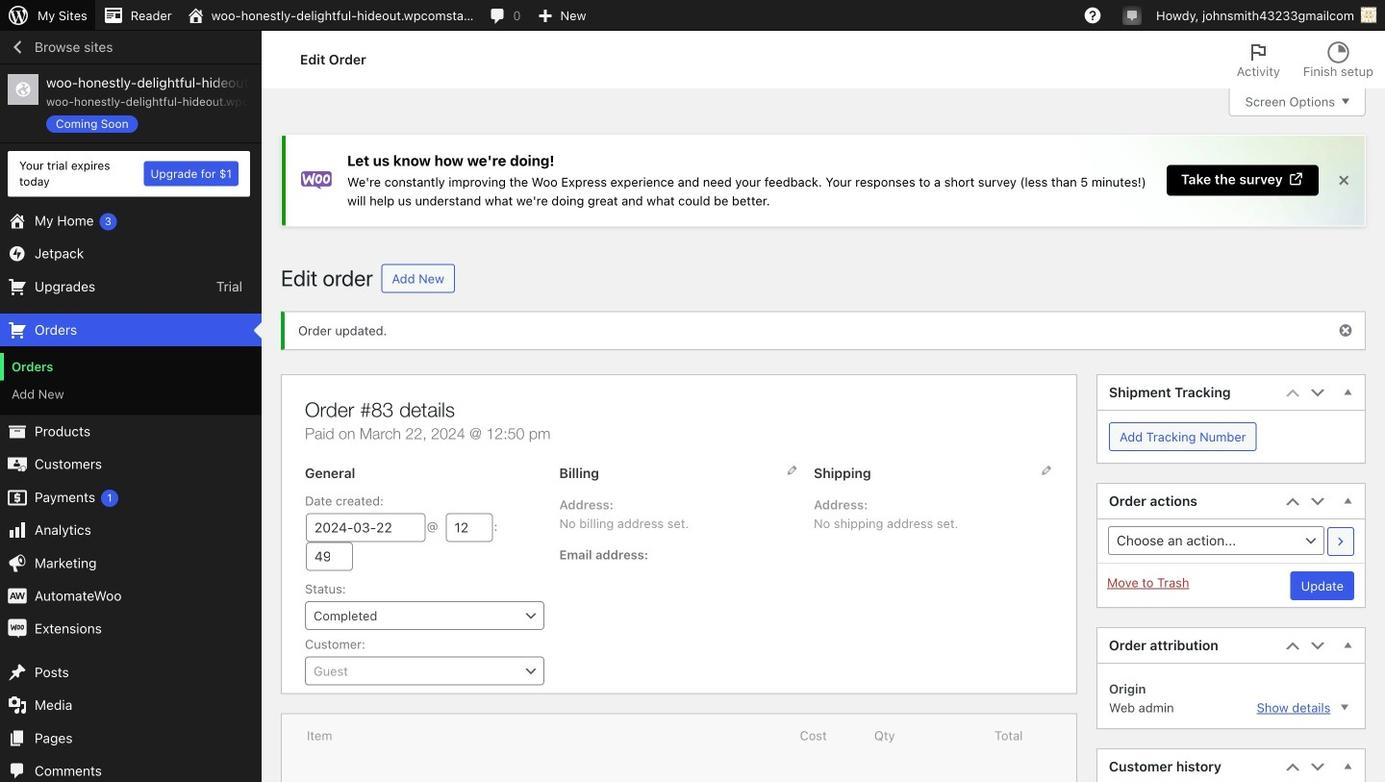 Task type: describe. For each thing, give the bounding box(es) containing it.
h number field
[[446, 513, 493, 542]]

notification image
[[1125, 7, 1140, 22]]

take the survey image
[[1289, 171, 1305, 187]]

main menu navigation
[[0, 31, 262, 782]]



Task type: vqa. For each thing, say whether or not it's contained in the screenshot.
Take the survey image
yes



Task type: locate. For each thing, give the bounding box(es) containing it.
tab list
[[1226, 31, 1386, 89]]

None text field
[[306, 602, 544, 629], [306, 658, 544, 684], [306, 602, 544, 629], [306, 658, 544, 684]]

m number field
[[306, 542, 353, 571]]

None text field
[[306, 513, 426, 542]]

None field
[[305, 601, 545, 630], [305, 657, 545, 685], [305, 601, 545, 630], [305, 657, 545, 685]]

toolbar navigation
[[0, 0, 1386, 35]]



